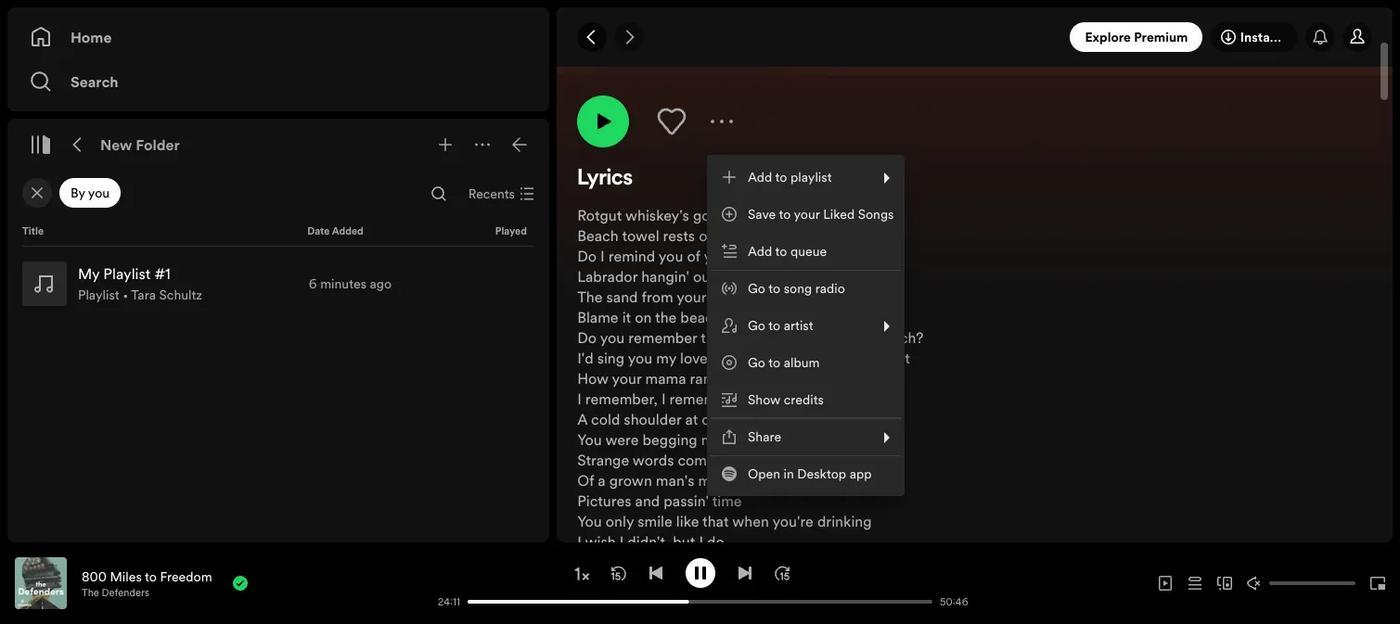 Task type: vqa. For each thing, say whether or not it's contained in the screenshot.
English
no



Task type: locate. For each thing, give the bounding box(es) containing it.
when down the stay
[[745, 471, 782, 491]]

songs
[[712, 348, 751, 369]]

add inside add to queue button
[[748, 242, 773, 261]]

blowin'
[[753, 287, 801, 307]]

ford?
[[846, 246, 884, 266]]

2 vertical spatial my
[[657, 348, 677, 369]]

were
[[606, 430, 639, 450]]

player controls element
[[224, 558, 978, 609]]

0 vertical spatial that
[[701, 328, 727, 348]]

his
[[799, 246, 817, 266], [786, 471, 804, 491]]

go forward image
[[622, 30, 637, 45]]

go inside dropdown button
[[748, 317, 766, 335]]

group containing playlist
[[15, 254, 542, 314]]

1 horizontal spatial my
[[773, 205, 793, 226]]

2 go from the top
[[748, 317, 766, 335]]

group inside main element
[[15, 254, 542, 314]]

and
[[755, 348, 780, 369], [737, 369, 762, 389], [635, 491, 660, 511]]

you right i'd at the left bottom of page
[[600, 328, 625, 348]]

playlist
[[791, 168, 832, 187]]

my left eyes at the top right of the page
[[821, 287, 841, 307]]

title
[[22, 225, 44, 239]]

how
[[578, 369, 609, 389]]

what's new image
[[1313, 30, 1328, 45]]

1 vertical spatial grown
[[610, 471, 652, 491]]

to inside dropdown button
[[769, 317, 781, 335]]

that left the beat
[[701, 328, 727, 348]]

musgraves)
[[1132, 34, 1200, 53]]

my right "ease"
[[773, 205, 793, 226]]

remember
[[629, 328, 698, 348], [670, 389, 739, 409]]

1 vertical spatial time
[[713, 491, 742, 511]]

drinking
[[818, 511, 872, 532]]

1 add from the top
[[748, 168, 773, 187]]

strange
[[578, 450, 630, 471]]

1 horizontal spatial the
[[578, 287, 603, 307]]

home
[[71, 27, 112, 47]]

door
[[816, 266, 848, 287]]

rose
[[846, 430, 874, 450]]

time
[[753, 409, 783, 430], [713, 491, 742, 511]]

you left the 'of'
[[659, 246, 684, 266]]

0 vertical spatial out
[[693, 266, 716, 287]]

to
[[776, 168, 788, 187], [779, 205, 791, 224], [776, 242, 788, 261], [769, 279, 781, 298], [769, 317, 781, 335], [769, 354, 781, 372], [726, 430, 739, 450], [145, 568, 157, 586]]

1 horizontal spatial time
[[753, 409, 783, 430]]

out down share at the right bottom of page
[[740, 450, 762, 471]]

you right by on the left
[[88, 184, 110, 202]]

3 go from the top
[[748, 354, 766, 372]]

on right come
[[719, 450, 736, 471]]

your right the 'of'
[[704, 246, 734, 266]]

cold
[[591, 409, 620, 430]]

1 vertical spatial add
[[748, 242, 773, 261]]

dryin'
[[745, 226, 782, 246]]

0 horizontal spatial me
[[702, 430, 722, 450]]

you left the only
[[578, 511, 602, 532]]

0 vertical spatial on
[[699, 226, 716, 246]]

the left beach,
[[655, 307, 677, 328]]

1 vertical spatial in
[[805, 287, 817, 307]]

your left hair
[[677, 287, 707, 307]]

your
[[794, 205, 820, 224], [704, 246, 734, 266], [677, 287, 707, 307], [612, 369, 642, 389]]

24:11
[[438, 596, 460, 609]]

group
[[15, 254, 542, 314]]

0 horizontal spatial grown
[[610, 471, 652, 491]]

add inside add to playlist dropdown button
[[748, 168, 773, 187]]

1 vertical spatial the
[[82, 586, 99, 600]]

i left cold
[[578, 389, 582, 409]]

that
[[701, 328, 727, 348], [703, 511, 729, 532]]

remember down love
[[670, 389, 739, 409]]

go down daddy
[[748, 279, 766, 298]]

0 vertical spatial add
[[748, 168, 773, 187]]

playlist • tara schultz
[[78, 286, 202, 304]]

do down rotgut
[[578, 246, 597, 266]]

your up line
[[794, 205, 820, 224]]

go inside button
[[748, 279, 766, 298]]

me right at
[[702, 430, 722, 450]]

come
[[678, 450, 715, 471]]

1 vertical spatial do
[[578, 328, 597, 348]]

add for add to queue
[[748, 242, 773, 261]]

now playing: 800 miles to freedom by the defenders footer
[[15, 558, 423, 610]]

change speed image
[[572, 565, 591, 584]]

sing
[[597, 348, 625, 369]]

1 vertical spatial when
[[733, 511, 769, 532]]

to inside dropdown button
[[776, 168, 788, 187]]

radio
[[816, 279, 846, 298]]

go for go to artist
[[748, 317, 766, 335]]

by
[[71, 184, 85, 202]]

volume off image
[[1248, 576, 1262, 591]]

0 vertical spatial my
[[773, 205, 793, 226]]

only
[[606, 511, 634, 532]]

me right the tell at right bottom
[[847, 348, 868, 369]]

0 horizontal spatial out
[[693, 266, 716, 287]]

date
[[307, 225, 330, 239]]

sand
[[607, 287, 638, 307]]

(feat.
[[1060, 34, 1090, 53]]

i remember everything (feat. kacey musgraves) image
[[578, 0, 793, 55]]

go to album link
[[711, 344, 902, 382]]

1 vertical spatial go
[[748, 317, 766, 335]]

2 add from the top
[[748, 242, 773, 261]]

his right open in the bottom of the page
[[786, 471, 804, 491]]

kacey
[[1093, 34, 1129, 53]]

1 horizontal spatial grown
[[730, 307, 772, 328]]

2 vertical spatial in
[[784, 465, 794, 484]]

clear filters image
[[30, 186, 45, 201]]

i
[[920, 34, 924, 53], [601, 246, 605, 266], [578, 389, 582, 409], [662, 389, 666, 409], [578, 532, 582, 552], [620, 532, 624, 552], [699, 532, 704, 552]]

the left sand
[[578, 287, 603, 307]]

everything
[[994, 34, 1057, 53]]

1 vertical spatial me
[[702, 430, 722, 450]]

show
[[748, 391, 781, 409]]

artist
[[784, 317, 814, 335]]

when right do
[[733, 511, 769, 532]]

open in desktop app button
[[711, 456, 902, 493]]

1 vertical spatial you
[[578, 511, 602, 532]]

800 miles to freedom the defenders
[[82, 568, 212, 600]]

out
[[693, 266, 716, 287], [740, 450, 762, 471]]

you left were at the left of the page
[[578, 430, 602, 450]]

his left '88
[[799, 246, 817, 266]]

mama
[[646, 369, 687, 389]]

0 vertical spatial the
[[578, 287, 603, 307]]

my
[[773, 205, 793, 226], [821, 287, 841, 307], [657, 348, 677, 369]]

by you
[[71, 184, 110, 202]]

your right how
[[612, 369, 642, 389]]

1 vertical spatial that
[[703, 511, 729, 532]]

'til
[[774, 430, 790, 450]]

go to song radio button
[[711, 270, 902, 307]]

menu containing add to playlist
[[707, 155, 906, 497]]

2 vertical spatial on
[[719, 450, 736, 471]]

you're
[[773, 511, 814, 532]]

share
[[748, 428, 782, 447]]

0 vertical spatial do
[[578, 246, 597, 266]]

1 horizontal spatial on
[[699, 226, 716, 246]]

on right the rests
[[699, 226, 716, 246]]

0 vertical spatial you
[[578, 430, 602, 450]]

at
[[685, 409, 698, 430]]

to inside button
[[776, 242, 788, 261]]

0 vertical spatial grown
[[730, 307, 772, 328]]

mind's
[[808, 471, 851, 491]]

add to playlist
[[748, 168, 832, 187]]

the left defenders
[[82, 586, 99, 600]]

to inside button
[[769, 279, 781, 298]]

None search field
[[424, 179, 454, 209]]

closing
[[702, 409, 750, 430]]

do
[[578, 246, 597, 266], [578, 328, 597, 348]]

men
[[776, 307, 805, 328]]

1 vertical spatial out
[[740, 450, 762, 471]]

none search field inside main element
[[424, 179, 454, 209]]

0 vertical spatial go
[[748, 279, 766, 298]]

to inside 'button'
[[779, 205, 791, 224]]

menu
[[707, 155, 906, 497]]

words
[[633, 450, 674, 471]]

grown
[[730, 307, 772, 328], [610, 471, 652, 491]]

song
[[784, 279, 812, 298]]

defenders
[[102, 586, 149, 600]]

add up save at the top right of page
[[748, 168, 773, 187]]

go down the beat
[[748, 354, 766, 372]]

ran
[[690, 369, 712, 389]]

lyrics
[[578, 168, 633, 190]]

2 vertical spatial go
[[748, 354, 766, 372]]

0 horizontal spatial the
[[82, 586, 99, 600]]

out right hangin'
[[693, 266, 716, 287]]

mind
[[797, 205, 830, 226]]

remember
[[927, 34, 991, 53]]

2 horizontal spatial my
[[821, 287, 841, 307]]

1 horizontal spatial me
[[847, 348, 868, 369]]

off
[[715, 369, 734, 389]]

down
[[765, 328, 802, 348]]

i left do
[[699, 532, 704, 552]]

on right it
[[635, 307, 652, 328]]

that right like on the bottom left of page
[[703, 511, 729, 532]]

remember up mama
[[629, 328, 698, 348]]

top bar and user menu element
[[557, 7, 1393, 67]]

go down is
[[748, 317, 766, 335]]

explore premium button
[[1070, 22, 1203, 52]]

the right the 'of'
[[719, 266, 741, 287]]

app
[[850, 465, 872, 484]]

tell
[[823, 348, 843, 369]]

0 horizontal spatial my
[[657, 348, 677, 369]]

to for playlist
[[776, 168, 788, 187]]

1 go from the top
[[748, 279, 766, 298]]

played
[[495, 225, 527, 239]]

add for add to playlist
[[748, 168, 773, 187]]

my left love
[[657, 348, 677, 369]]

0 horizontal spatial on
[[635, 307, 652, 328]]

do left sing
[[578, 328, 597, 348]]

to for song
[[769, 279, 781, 298]]

add up passenger
[[748, 242, 773, 261]]

queue
[[791, 242, 827, 261]]

new folder
[[100, 135, 180, 155]]

1 horizontal spatial out
[[740, 450, 762, 471]]

don't
[[809, 307, 843, 328]]



Task type: describe. For each thing, give the bounding box(es) containing it.
190,863,112
[[1298, 34, 1366, 53]]

go for go to album
[[748, 354, 766, 372]]

your inside save to your liked songs 'button'
[[794, 205, 820, 224]]

pause image
[[693, 566, 708, 581]]

add to queue button
[[711, 233, 902, 270]]

desktop
[[798, 465, 847, 484]]

connect to a device image
[[1218, 576, 1233, 591]]

rotgut whiskey's gonna ease my mind beach towel rests on the dryin' line do i remind you of your daddy in his '88 ford? labrador hangin' out the passenger door the sand from your hair is blowin' in my eyes blame it on the beach, grown men don't cry do you remember that beat down basement couch? i'd sing you my love songs and you'd tell me about how your mama ran off and pawned her ring i remember, i remember everything a cold shoulder at closing time you were begging me to stay 'til the sun rose strange words come on out of a grown man's mouth when his mind's broke pictures and passin' time you only smile like that when you're drinking i wish i didn't, but i do
[[578, 205, 924, 552]]

install
[[1241, 28, 1278, 46]]

to for queue
[[776, 242, 788, 261]]

rests
[[663, 226, 695, 246]]

main element
[[7, 7, 550, 543]]

i right wish
[[620, 532, 624, 552]]

save to your liked songs button
[[711, 196, 902, 233]]

explore premium
[[1085, 28, 1188, 46]]

folder
[[136, 135, 180, 155]]

in inside button
[[784, 465, 794, 484]]

basement
[[806, 328, 872, 348]]

go to song radio
[[748, 279, 846, 298]]

freedom
[[160, 568, 212, 586]]

i left remind
[[601, 246, 605, 266]]

i remember everything (feat. kacey musgraves)
[[920, 34, 1200, 53]]

her
[[823, 369, 845, 389]]

daddy
[[737, 246, 779, 266]]

1 you from the top
[[578, 430, 602, 450]]

playlist
[[78, 286, 119, 304]]

the inside rotgut whiskey's gonna ease my mind beach towel rests on the dryin' line do i remind you of your daddy in his '88 ford? labrador hangin' out the passenger door the sand from your hair is blowin' in my eyes blame it on the beach, grown men don't cry do you remember that beat down basement couch? i'd sing you my love songs and you'd tell me about how your mama ran off and pawned her ring i remember, i remember everything a cold shoulder at closing time you were begging me to stay 'til the sun rose strange words come on out of a grown man's mouth when his mind's broke pictures and passin' time you only smile like that when you're drinking i wish i didn't, but i do
[[578, 287, 603, 307]]

sun
[[818, 430, 842, 450]]

3:47
[[1258, 34, 1284, 53]]

0 horizontal spatial time
[[713, 491, 742, 511]]

1 do from the top
[[578, 246, 597, 266]]

skip forward 15 seconds image
[[775, 566, 790, 581]]

0 vertical spatial me
[[847, 348, 868, 369]]

2 do from the top
[[578, 328, 597, 348]]

album
[[784, 354, 820, 372]]

explore
[[1085, 28, 1131, 46]]

cry
[[847, 307, 868, 328]]

search in your library image
[[431, 187, 446, 201]]

to for your
[[779, 205, 791, 224]]

you right sing
[[628, 348, 653, 369]]

to for artist
[[769, 317, 781, 335]]

remember,
[[586, 389, 658, 409]]

now playing view image
[[44, 566, 58, 581]]

it
[[623, 307, 631, 328]]

go back image
[[585, 30, 600, 45]]

i left wish
[[578, 532, 582, 552]]

eyes
[[844, 287, 875, 307]]

1 vertical spatial his
[[786, 471, 804, 491]]

from
[[642, 287, 674, 307]]

to inside rotgut whiskey's gonna ease my mind beach towel rests on the dryin' line do i remind you of your daddy in his '88 ford? labrador hangin' out the passenger door the sand from your hair is blowin' in my eyes blame it on the beach, grown men don't cry do you remember that beat down basement couch? i'd sing you my love songs and you'd tell me about how your mama ran off and pawned her ring i remember, i remember everything a cold shoulder at closing time you were begging me to stay 'til the sun rose strange words come on out of a grown man's mouth when his mind's broke pictures and passin' time you only smile like that when you're drinking i wish i didn't, but i do
[[726, 430, 739, 450]]

beach,
[[681, 307, 726, 328]]

of
[[687, 246, 701, 266]]

1 vertical spatial my
[[821, 287, 841, 307]]

go to album
[[748, 354, 820, 372]]

you inside checkbox
[[88, 184, 110, 202]]

previous image
[[648, 566, 663, 581]]

whiskey's
[[626, 205, 690, 226]]

mouth
[[699, 471, 742, 491]]

you'd
[[783, 348, 819, 369]]

schultz
[[159, 286, 202, 304]]

hangin'
[[642, 266, 690, 287]]

beat
[[731, 328, 761, 348]]

broke
[[855, 471, 893, 491]]

0 vertical spatial time
[[753, 409, 783, 430]]

home link
[[30, 19, 527, 56]]

songs
[[858, 205, 894, 224]]

ease
[[739, 205, 770, 226]]

0 vertical spatial when
[[745, 471, 782, 491]]

the inside 800 miles to freedom the defenders
[[82, 586, 99, 600]]

premium
[[1134, 28, 1188, 46]]

800 miles to freedom link
[[82, 568, 212, 586]]

add to playlist button
[[711, 159, 902, 196]]

passin'
[[664, 491, 709, 511]]

to inside 800 miles to freedom the defenders
[[145, 568, 157, 586]]

skip back 15 seconds image
[[611, 566, 626, 581]]

man's
[[656, 471, 695, 491]]

new
[[100, 135, 132, 155]]

passenger
[[744, 266, 813, 287]]

2023
[[1213, 34, 1245, 53]]

i left remember
[[920, 34, 924, 53]]

save to your liked songs
[[748, 205, 894, 224]]

save
[[748, 205, 776, 224]]

1 vertical spatial on
[[635, 307, 652, 328]]

the right 'til
[[793, 430, 815, 450]]

add to queue
[[748, 242, 827, 261]]

to for album
[[769, 354, 781, 372]]

wish
[[585, 532, 616, 552]]

i left at
[[662, 389, 666, 409]]

begging
[[643, 430, 698, 450]]

everything
[[742, 389, 814, 409]]

1 vertical spatial remember
[[670, 389, 739, 409]]

date added
[[307, 225, 364, 239]]

go for go to song radio
[[748, 279, 766, 298]]

rotgut
[[578, 205, 622, 226]]

show credits button
[[711, 382, 902, 419]]

open
[[748, 465, 781, 484]]

next image
[[738, 566, 752, 581]]

i remember everything (feat. kacey musgraves) link
[[920, 34, 1200, 53]]

line
[[786, 226, 810, 246]]

the left dryin'
[[720, 226, 741, 246]]

app
[[1280, 28, 1306, 46]]

0 vertical spatial remember
[[629, 328, 698, 348]]

800
[[82, 568, 107, 586]]

liked
[[824, 205, 855, 224]]

i'd
[[578, 348, 594, 369]]

0 vertical spatial his
[[799, 246, 817, 266]]

2 horizontal spatial on
[[719, 450, 736, 471]]

is
[[739, 287, 749, 307]]

open in desktop app
[[748, 465, 872, 484]]

pawned
[[766, 369, 820, 389]]

shoulder
[[624, 409, 682, 430]]

towel
[[622, 226, 660, 246]]

remind
[[609, 246, 656, 266]]

Recents, List view field
[[454, 179, 546, 209]]

By you checkbox
[[59, 178, 121, 208]]

search link
[[30, 63, 527, 100]]

50:46
[[940, 596, 969, 609]]

0 vertical spatial in
[[783, 246, 795, 266]]

stay
[[743, 430, 770, 450]]

2 you from the top
[[578, 511, 602, 532]]



